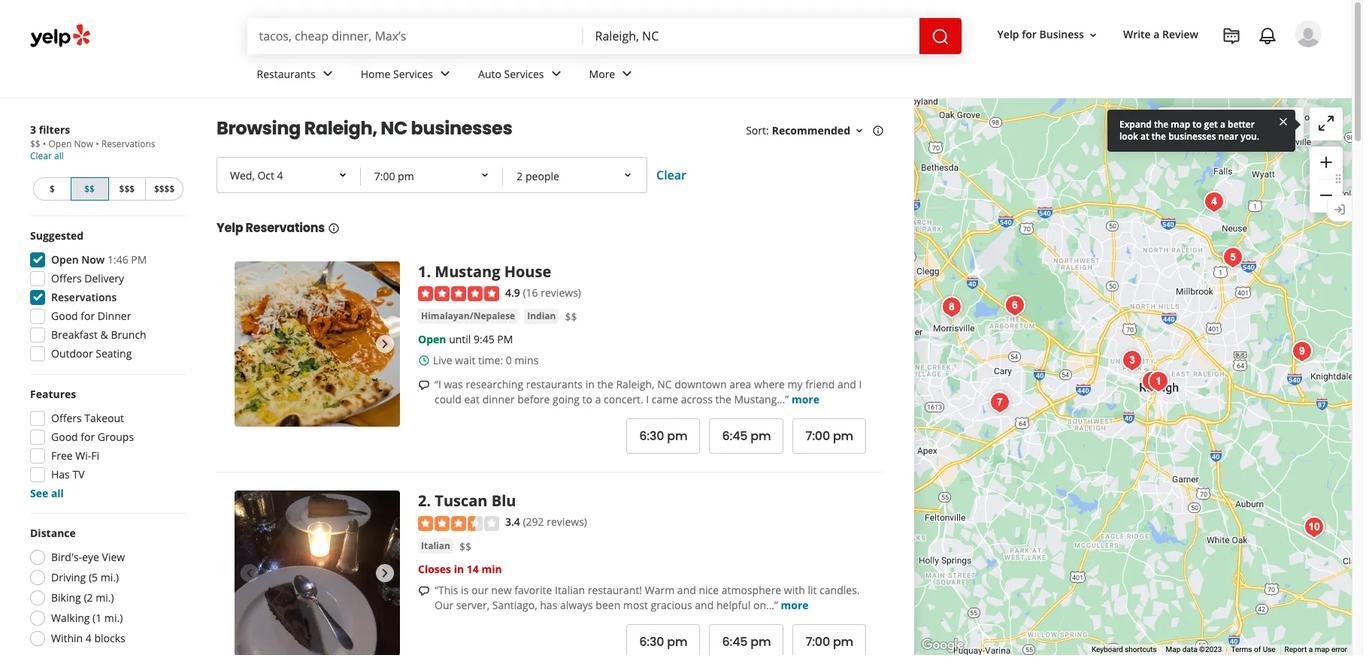 Task type: locate. For each thing, give the bounding box(es) containing it.
1 services from the left
[[393, 67, 433, 81]]

outdoor
[[51, 347, 93, 361]]

1 horizontal spatial pm
[[497, 333, 513, 347]]

nc inside ""i was researching restaurants in the raleigh, nc downtown area where my friend and i could eat dinner before going to a concert. i came across the mustang…""
[[658, 378, 672, 392]]

iso iso ramen image
[[1118, 346, 1148, 376]]

0 vertical spatial 7:00
[[806, 428, 830, 446]]

0 vertical spatial 6:45 pm link
[[710, 419, 784, 455]]

3
[[30, 123, 36, 137]]

browsing
[[217, 116, 301, 141]]

1 vertical spatial reviews)
[[547, 516, 587, 530]]

to left get
[[1193, 118, 1202, 131]]

$$ inside 3 filters $$ • open now • reservations clear all
[[30, 138, 40, 150]]

1 vertical spatial 16 chevron down v2 image
[[854, 125, 866, 137]]

reservations up $$$ button
[[101, 138, 155, 150]]

0 horizontal spatial 24 chevron down v2 image
[[319, 65, 337, 83]]

16 chevron down v2 image
[[1088, 29, 1100, 41], [854, 125, 866, 137]]

0 vertical spatial pm
[[131, 253, 147, 267]]

blocks
[[94, 632, 125, 646]]

1 vertical spatial raleigh,
[[616, 378, 655, 392]]

map for moves
[[1238, 117, 1260, 131]]

1 vertical spatial group
[[26, 229, 187, 366]]

for for dinner
[[81, 309, 95, 323]]

24 chevron down v2 image right the more
[[618, 65, 637, 83]]

pm for open now 1:46 pm
[[131, 253, 147, 267]]

7:00 pm down candles.
[[806, 634, 854, 651]]

2 good from the top
[[51, 430, 78, 445]]

6:30 pm for 2nd 7:00 pm link from the top of the page
[[640, 634, 688, 651]]

i right friend
[[859, 378, 862, 392]]

2 vertical spatial reservations
[[51, 290, 117, 305]]

with
[[784, 584, 805, 598]]

1 vertical spatial offers
[[51, 411, 82, 426]]

closes
[[418, 563, 451, 577]]

good up free
[[51, 430, 78, 445]]

0 horizontal spatial clear
[[30, 150, 52, 162]]

applebee's grill + bar image
[[1219, 243, 1249, 273]]

1 vertical spatial clear
[[657, 167, 687, 184]]

1 next image from the top
[[376, 335, 394, 354]]

0 vertical spatial to
[[1193, 118, 1202, 131]]

nc down home services link
[[381, 116, 408, 141]]

in right restaurants in the bottom left of the page
[[586, 378, 595, 392]]

business categories element
[[245, 54, 1322, 98]]

more for with
[[781, 599, 809, 613]]

mi.) right (5
[[101, 571, 119, 585]]

map
[[1238, 117, 1260, 131], [1171, 118, 1191, 131], [1315, 646, 1330, 654]]

1 vertical spatial for
[[81, 309, 95, 323]]

0 vertical spatial 6:30 pm link
[[627, 419, 701, 455]]

1 vertical spatial more
[[781, 599, 809, 613]]

map left get
[[1171, 118, 1191, 131]]

mi.) for walking (1 mi.)
[[104, 612, 123, 626]]

group
[[1310, 147, 1343, 213], [26, 229, 187, 366], [26, 387, 187, 502]]

1 6:30 pm link from the top
[[627, 419, 701, 455]]

16 chevron down v2 image for yelp for business
[[1088, 29, 1100, 41]]

and right friend
[[838, 378, 857, 392]]

0 vertical spatial i
[[859, 378, 862, 392]]

mustang house image
[[1144, 367, 1174, 397]]

on…"
[[754, 599, 778, 613]]

0 vertical spatial now
[[74, 138, 93, 150]]

2 7:00 from the top
[[806, 634, 830, 651]]

1 6:30 from the top
[[640, 428, 664, 446]]

raleigh, down home
[[304, 116, 377, 141]]

map for to
[[1171, 118, 1191, 131]]

$$ right $
[[84, 183, 95, 196]]

0 vertical spatial and
[[838, 378, 857, 392]]

©2023
[[1200, 646, 1223, 654]]

reservations left 16 info v2 image
[[246, 220, 325, 237]]

previous image for 1
[[241, 335, 259, 354]]

min
[[482, 563, 502, 577]]

more link for with
[[781, 599, 809, 613]]

0 vertical spatial reviews)
[[541, 286, 581, 300]]

italian
[[421, 540, 450, 553], [555, 584, 585, 598]]

1 vertical spatial 6:45
[[722, 634, 748, 651]]

6:45 down mustang…"
[[722, 428, 748, 446]]

filters
[[39, 123, 70, 137]]

himalayan/nepalese link
[[418, 309, 518, 325]]

tuscan blu image
[[235, 491, 400, 656]]

mi.) right (1
[[104, 612, 123, 626]]

a right write
[[1154, 27, 1160, 42]]

2 horizontal spatial map
[[1315, 646, 1330, 654]]

1 7:00 from the top
[[806, 428, 830, 446]]

1 good from the top
[[51, 309, 78, 323]]

1 horizontal spatial businesses
[[1169, 130, 1217, 143]]

Near text field
[[595, 28, 908, 44]]

1 horizontal spatial yelp
[[998, 27, 1020, 42]]

16 chevron down v2 image for recommended
[[854, 125, 866, 137]]

0 vertical spatial 16 chevron down v2 image
[[1088, 29, 1100, 41]]

0 horizontal spatial map
[[1171, 118, 1191, 131]]

• up $$ button
[[96, 138, 99, 150]]

$$ right indian button
[[565, 310, 577, 325]]

1:46
[[108, 253, 128, 267]]

1 vertical spatial and
[[678, 584, 696, 598]]

totopos street food and tequila image
[[985, 388, 1015, 418]]

6:30 pm link down came
[[627, 419, 701, 455]]

. up 4.9 star rating image
[[427, 262, 431, 282]]

group containing suggested
[[26, 229, 187, 366]]

outdoor seating
[[51, 347, 132, 361]]

terms
[[1232, 646, 1253, 654]]

in
[[586, 378, 595, 392], [454, 563, 464, 577]]

reviews) right (16 at the top of the page
[[541, 286, 581, 300]]

&
[[100, 328, 108, 342]]

2 6:45 from the top
[[722, 634, 748, 651]]

dame's chicken and waffles image
[[1000, 291, 1031, 321]]

6:30 pm down came
[[640, 428, 688, 446]]

0 vertical spatial mi.)
[[101, 571, 119, 585]]

0 horizontal spatial •
[[43, 138, 46, 150]]

6:45 pm link for first 7:00 pm link from the top
[[710, 419, 784, 455]]

0 vertical spatial italian
[[421, 540, 450, 553]]

been
[[596, 599, 621, 613]]

7:00 down friend
[[806, 428, 830, 446]]

a right get
[[1221, 118, 1226, 131]]

2 24 chevron down v2 image from the left
[[547, 65, 565, 83]]

1 horizontal spatial italian
[[555, 584, 585, 598]]

"i was researching restaurants in the raleigh, nc downtown area where my friend and i could eat dinner before going to a concert. i came across the mustang…"
[[435, 378, 862, 407]]

1 24 chevron down v2 image from the left
[[319, 65, 337, 83]]

and up gracious
[[678, 584, 696, 598]]

none field find
[[259, 28, 571, 44]]

0 horizontal spatial to
[[583, 393, 593, 407]]

our
[[435, 599, 454, 613]]

6:45 pm down helpful
[[722, 634, 771, 651]]

clear
[[30, 150, 52, 162], [657, 167, 687, 184]]

1 vertical spatial next image
[[376, 565, 394, 583]]

for up breakfast & brunch
[[81, 309, 95, 323]]

1 vertical spatial open
[[51, 253, 79, 267]]

services for home services
[[393, 67, 433, 81]]

0 vertical spatial more
[[792, 393, 820, 407]]

all down filters
[[54, 150, 64, 162]]

offers down open now 1:46 pm
[[51, 272, 82, 286]]

dinner
[[98, 309, 131, 323]]

6:30 down most
[[640, 634, 664, 651]]

yelp for business
[[998, 27, 1085, 42]]

24 chevron down v2 image
[[436, 65, 454, 83]]

0 vertical spatial 7:00 pm link
[[793, 419, 867, 455]]

pm right 9:45
[[497, 333, 513, 347]]

blu
[[492, 491, 516, 512]]

features
[[30, 387, 76, 402]]

pm down candles.
[[833, 634, 854, 651]]

2 horizontal spatial 24 chevron down v2 image
[[618, 65, 637, 83]]

yelp for business button
[[992, 21, 1106, 48]]

1
[[418, 262, 427, 282]]

1 slideshow element from the top
[[235, 262, 400, 427]]

24 chevron down v2 image inside auto services link
[[547, 65, 565, 83]]

and inside ""i was researching restaurants in the raleigh, nc downtown area where my friend and i could eat dinner before going to a concert. i came across the mustang…""
[[838, 378, 857, 392]]

None field
[[259, 28, 571, 44], [595, 28, 908, 44]]

1 vertical spatial 6:45 pm
[[722, 634, 771, 651]]

1 vertical spatial 7:00 pm
[[806, 634, 854, 651]]

offers for offers delivery
[[51, 272, 82, 286]]

1 vertical spatial slideshow element
[[235, 491, 400, 656]]

view
[[102, 551, 125, 565]]

7:00 pm link
[[793, 419, 867, 455], [793, 625, 867, 656]]

next image
[[376, 335, 394, 354], [376, 565, 394, 583]]

1 6:45 pm from the top
[[722, 428, 771, 446]]

0 vertical spatial raleigh,
[[304, 116, 377, 141]]

24 chevron down v2 image for auto services
[[547, 65, 565, 83]]

7:00 pm for 2nd 7:00 pm link from the top of the page
[[806, 634, 854, 651]]

1 horizontal spatial nc
[[658, 378, 672, 392]]

16 info v2 image
[[328, 223, 340, 235]]

2 vertical spatial for
[[81, 430, 95, 445]]

• down filters
[[43, 138, 46, 150]]

0 horizontal spatial nc
[[381, 116, 408, 141]]

live
[[433, 354, 453, 368]]

1 vertical spatial .
[[427, 491, 431, 512]]

1 vertical spatial in
[[454, 563, 464, 577]]

6:30 pm link for first 7:00 pm link from the top 6:45 pm link
[[627, 419, 701, 455]]

clear button
[[657, 167, 687, 184]]

2 6:45 pm link from the top
[[710, 625, 784, 656]]

map inside expand the map to get a better look at the businesses near you.
[[1171, 118, 1191, 131]]

0 horizontal spatial 16 chevron down v2 image
[[854, 125, 866, 137]]

open down suggested
[[51, 253, 79, 267]]

Select a date text field
[[218, 159, 361, 192]]

services left 24 chevron down v2 image
[[393, 67, 433, 81]]

businesses down 24 chevron down v2 image
[[411, 116, 513, 141]]

1 vertical spatial 7:00
[[806, 634, 830, 651]]

and down nice
[[695, 599, 714, 613]]

$$$$
[[154, 183, 175, 196]]

6:30 for 6:30 pm link related to first 7:00 pm link from the top 6:45 pm link
[[640, 428, 664, 446]]

services for auto services
[[504, 67, 544, 81]]

7:00 down lit
[[806, 634, 830, 651]]

7:00 pm link down friend
[[793, 419, 867, 455]]

map for error
[[1315, 646, 1330, 654]]

1 horizontal spatial clear
[[657, 167, 687, 184]]

0 vertical spatial next image
[[376, 335, 394, 354]]

wait
[[455, 354, 476, 368]]

report
[[1285, 646, 1308, 654]]

1 horizontal spatial none field
[[595, 28, 908, 44]]

0 vertical spatial all
[[54, 150, 64, 162]]

1 vertical spatial 7:00 pm link
[[793, 625, 867, 656]]

1 horizontal spatial raleigh,
[[616, 378, 655, 392]]

1 vertical spatial i
[[646, 393, 649, 407]]

1 horizontal spatial in
[[586, 378, 595, 392]]

$$$$ button
[[145, 178, 184, 201]]

4
[[86, 632, 92, 646]]

6:45 pm for first 7:00 pm link from the top 6:45 pm link
[[722, 428, 771, 446]]

1 6:45 pm link from the top
[[710, 419, 784, 455]]

offers down features
[[51, 411, 82, 426]]

0 vertical spatial for
[[1022, 27, 1037, 42]]

close image
[[1278, 115, 1290, 128]]

24 chevron down v2 image inside more link
[[618, 65, 637, 83]]

3 24 chevron down v2 image from the left
[[618, 65, 637, 83]]

0 horizontal spatial in
[[454, 563, 464, 577]]

for down offers takeout
[[81, 430, 95, 445]]

atmosphere
[[722, 584, 782, 598]]

1 6:45 from the top
[[722, 428, 748, 446]]

offers for offers takeout
[[51, 411, 82, 426]]

now up offers delivery
[[81, 253, 105, 267]]

1 none field from the left
[[259, 28, 571, 44]]

16 chevron down v2 image inside yelp for business button
[[1088, 29, 1100, 41]]

all right see
[[51, 487, 64, 501]]

. left tuscan
[[427, 491, 431, 512]]

•
[[43, 138, 46, 150], [96, 138, 99, 150]]

2 . from the top
[[427, 491, 431, 512]]

2 6:45 pm from the top
[[722, 634, 771, 651]]

in left 14
[[454, 563, 464, 577]]

1 offers from the top
[[51, 272, 82, 286]]

none field up business categories element on the top
[[595, 28, 908, 44]]

7:00 pm link down candles.
[[793, 625, 867, 656]]

0 vertical spatial nc
[[381, 116, 408, 141]]

24 chevron down v2 image for restaurants
[[319, 65, 337, 83]]

mustang…"
[[734, 393, 789, 407]]

0 vertical spatial 6:45
[[722, 428, 748, 446]]

0 vertical spatial previous image
[[241, 335, 259, 354]]

more down my
[[792, 393, 820, 407]]

16 clock v2 image
[[418, 355, 430, 367]]

reservations down offers delivery
[[51, 290, 117, 305]]

16 chevron down v2 image right business
[[1088, 29, 1100, 41]]

map region
[[845, 47, 1364, 656]]

6:45 pm link down mustang…"
[[710, 419, 784, 455]]

1 vertical spatial reservations
[[246, 220, 325, 237]]

i left came
[[646, 393, 649, 407]]

16 chevron down v2 image left 16 info v2 icon
[[854, 125, 866, 137]]

2 vertical spatial open
[[418, 333, 446, 347]]

0 vertical spatial open
[[49, 138, 72, 150]]

2 6:30 from the top
[[640, 634, 664, 651]]

more
[[589, 67, 615, 81]]

2 . tuscan blu
[[418, 491, 516, 512]]

1 vertical spatial 6:30
[[640, 634, 664, 651]]

mi.)
[[101, 571, 119, 585], [96, 591, 114, 606], [104, 612, 123, 626]]

mi.) right the (2
[[96, 591, 114, 606]]

now right clear all link
[[74, 138, 93, 150]]

italian button
[[418, 539, 453, 554]]

going
[[553, 393, 580, 407]]

yelp inside button
[[998, 27, 1020, 42]]

good for good for dinner
[[51, 309, 78, 323]]

for for groups
[[81, 430, 95, 445]]

all
[[54, 150, 64, 162], [51, 487, 64, 501]]

0 vertical spatial 7:00 pm
[[806, 428, 854, 446]]

6:45 pm down mustang…"
[[722, 428, 771, 446]]

the
[[1155, 118, 1169, 131], [1152, 130, 1167, 143], [598, 378, 614, 392], [716, 393, 732, 407]]

7:00 pm down friend
[[806, 428, 854, 446]]

7:00 for 2nd 7:00 pm link from the top of the page
[[806, 634, 830, 651]]

previous image
[[241, 335, 259, 354], [241, 565, 259, 583]]

services right auto on the top left of page
[[504, 67, 544, 81]]

14
[[467, 563, 479, 577]]

see
[[30, 487, 48, 501]]

pm right 1:46
[[131, 253, 147, 267]]

1 vertical spatial now
[[81, 253, 105, 267]]

1 vertical spatial all
[[51, 487, 64, 501]]

now
[[74, 138, 93, 150], [81, 253, 105, 267]]

bird's-
[[51, 551, 82, 565]]

none field up home services link
[[259, 28, 571, 44]]

open now 1:46 pm
[[51, 253, 147, 267]]

my
[[788, 378, 803, 392]]

previous image for 2
[[241, 565, 259, 583]]

6:45 for 6:45 pm link for 2nd 7:00 pm link from the top of the page
[[722, 634, 748, 651]]

for inside button
[[1022, 27, 1037, 42]]

slideshow element for 2
[[235, 491, 400, 656]]

24 chevron down v2 image right restaurants
[[319, 65, 337, 83]]

nc up came
[[658, 378, 672, 392]]

0 vertical spatial clear
[[30, 150, 52, 162]]

more link down my
[[792, 393, 820, 407]]

1 previous image from the top
[[241, 335, 259, 354]]

None search field
[[247, 18, 965, 54]]

24 chevron down v2 image
[[319, 65, 337, 83], [547, 65, 565, 83], [618, 65, 637, 83]]

i
[[859, 378, 862, 392], [646, 393, 649, 407]]

2 7:00 pm link from the top
[[793, 625, 867, 656]]

2 slideshow element from the top
[[235, 491, 400, 656]]

1 . from the top
[[427, 262, 431, 282]]

2 none field from the left
[[595, 28, 908, 44]]

italian inside "this is our new favorite italian restaurant! warm and nice atmosphere with lit candles. our server, santiago, has always been most gracious and helpful on…"
[[555, 584, 585, 598]]

reviews) for 2 . tuscan blu
[[547, 516, 587, 530]]

a inside ""i was researching restaurants in the raleigh, nc downtown area where my friend and i could eat dinner before going to a concert. i came across the mustang…""
[[595, 393, 601, 407]]

6:45 pm for 6:45 pm link for 2nd 7:00 pm link from the top of the page
[[722, 634, 771, 651]]

italian up always
[[555, 584, 585, 598]]

could
[[435, 393, 462, 407]]

6:45 pm link down helpful
[[710, 625, 784, 656]]

0 vertical spatial slideshow element
[[235, 262, 400, 427]]

driving (5 mi.)
[[51, 571, 119, 585]]

home services link
[[349, 54, 466, 98]]

1 vertical spatial pm
[[497, 333, 513, 347]]

2 7:00 pm from the top
[[806, 634, 854, 651]]

eye
[[82, 551, 99, 565]]

get
[[1205, 118, 1218, 131]]

1 horizontal spatial services
[[504, 67, 544, 81]]

0 vertical spatial more link
[[792, 393, 820, 407]]

a left concert.
[[595, 393, 601, 407]]

pm for open until 9:45 pm
[[497, 333, 513, 347]]

1 vertical spatial good
[[51, 430, 78, 445]]

16 chevron down v2 image inside recommended 'dropdown button'
[[854, 125, 866, 137]]

more link
[[792, 393, 820, 407], [781, 599, 809, 613]]

24 chevron down v2 image inside restaurants link
[[319, 65, 337, 83]]

0 horizontal spatial yelp
[[217, 220, 243, 237]]

16 info v2 image
[[873, 125, 885, 137]]

1 vertical spatial 6:30 pm
[[640, 634, 688, 651]]

1 horizontal spatial map
[[1238, 117, 1260, 131]]

0 vertical spatial in
[[586, 378, 595, 392]]

$$ down '3'
[[30, 138, 40, 150]]

more link down with
[[781, 599, 809, 613]]

2 vertical spatial mi.)
[[104, 612, 123, 626]]

2 vertical spatial and
[[695, 599, 714, 613]]

slideshow element
[[235, 262, 400, 427], [235, 491, 400, 656]]

next image for 2 . tuscan blu
[[376, 565, 394, 583]]

1 vertical spatial previous image
[[241, 565, 259, 583]]

0 vertical spatial reservations
[[101, 138, 155, 150]]

2 6:30 pm from the top
[[640, 634, 688, 651]]

$$
[[30, 138, 40, 150], [84, 183, 95, 196], [565, 310, 577, 325], [460, 540, 472, 554]]

italian inside button
[[421, 540, 450, 553]]

raleigh,
[[304, 116, 377, 141], [616, 378, 655, 392]]

open up 16 clock v2 image
[[418, 333, 446, 347]]

24 chevron down v2 image for more
[[618, 65, 637, 83]]

0 vertical spatial .
[[427, 262, 431, 282]]

auto services link
[[466, 54, 577, 98]]

indian button
[[524, 309, 559, 325]]

kobe japanese steak house & sushi bar image
[[1300, 513, 1330, 543]]

businesses left near
[[1169, 130, 1217, 143]]

2 previous image from the top
[[241, 565, 259, 583]]

6:30 down came
[[640, 428, 664, 446]]

2 offers from the top
[[51, 411, 82, 426]]

$$ inside button
[[84, 183, 95, 196]]

2 6:30 pm link from the top
[[627, 625, 701, 656]]

2 services from the left
[[504, 67, 544, 81]]

2 next image from the top
[[376, 565, 394, 583]]

0 horizontal spatial pm
[[131, 253, 147, 267]]

1 horizontal spatial 24 chevron down v2 image
[[547, 65, 565, 83]]

3.4
[[505, 516, 520, 530]]

1 vertical spatial yelp
[[217, 220, 243, 237]]

for
[[1022, 27, 1037, 42], [81, 309, 95, 323], [81, 430, 95, 445]]

to
[[1193, 118, 1202, 131], [583, 393, 593, 407]]

(5
[[89, 571, 98, 585]]

4.9 (16 reviews)
[[505, 286, 581, 300]]

2 • from the left
[[96, 138, 99, 150]]

map right as
[[1238, 117, 1260, 131]]

reviews) right (292
[[547, 516, 587, 530]]

map left the error
[[1315, 646, 1330, 654]]

3.4 star rating image
[[418, 517, 499, 532]]

google image
[[918, 636, 968, 656]]

see all button
[[30, 487, 64, 501]]

1 vertical spatial 6:30 pm link
[[627, 625, 701, 656]]

6:45 down helpful
[[722, 634, 748, 651]]

for left business
[[1022, 27, 1037, 42]]

0 horizontal spatial italian
[[421, 540, 450, 553]]

delivery
[[84, 272, 124, 286]]

mi.) for biking (2 mi.)
[[96, 591, 114, 606]]

expand the map to get a better look at the businesses near you. tooltip
[[1108, 110, 1296, 152]]

1 7:00 pm from the top
[[806, 428, 854, 446]]

1 horizontal spatial to
[[1193, 118, 1202, 131]]

1 6:30 pm from the top
[[640, 428, 688, 446]]

6:30 pm link down gracious
[[627, 625, 701, 656]]

1 horizontal spatial •
[[96, 138, 99, 150]]

1 vertical spatial more link
[[781, 599, 809, 613]]

favorite
[[515, 584, 552, 598]]

more down with
[[781, 599, 809, 613]]

0 vertical spatial 6:30 pm
[[640, 428, 688, 446]]

italian up closes
[[421, 540, 450, 553]]

option group
[[26, 527, 187, 651]]

1 vertical spatial mi.)
[[96, 591, 114, 606]]

6:30 pm down gracious
[[640, 634, 688, 651]]

raleigh, up concert.
[[616, 378, 655, 392]]

zoom out image
[[1318, 187, 1336, 205]]

24 chevron down v2 image right auto services
[[547, 65, 565, 83]]

0 horizontal spatial services
[[393, 67, 433, 81]]

to right going at left bottom
[[583, 393, 593, 407]]

open down filters
[[49, 138, 72, 150]]

restaurants
[[526, 378, 583, 392]]

1 vertical spatial 6:45 pm link
[[710, 625, 784, 656]]

good for dinner
[[51, 309, 131, 323]]

notifications image
[[1259, 27, 1277, 45]]

good up breakfast
[[51, 309, 78, 323]]

1 vertical spatial to
[[583, 393, 593, 407]]



Task type: vqa. For each thing, say whether or not it's contained in the screenshot.
3.4 star rating "IMAGE"
yes



Task type: describe. For each thing, give the bounding box(es) containing it.
fi
[[91, 449, 99, 463]]

offers takeout
[[51, 411, 124, 426]]

mustang house image
[[235, 262, 400, 427]]

open for open until 9:45 pm
[[418, 333, 446, 347]]

$$ button
[[71, 178, 109, 201]]

clear inside 3 filters $$ • open now • reservations clear all
[[30, 150, 52, 162]]

search as map moves
[[1188, 117, 1295, 131]]

tuscan blu image
[[1137, 367, 1167, 397]]

downtown
[[675, 378, 727, 392]]

yelp for yelp for business
[[998, 27, 1020, 42]]

. for 1
[[427, 262, 431, 282]]

zoom in image
[[1318, 153, 1336, 171]]

0 horizontal spatial raleigh,
[[304, 116, 377, 141]]

6:30 pm for first 7:00 pm link from the top
[[640, 428, 688, 446]]

review
[[1163, 27, 1199, 42]]

9:45
[[474, 333, 495, 347]]

better
[[1228, 118, 1255, 131]]

a right report
[[1309, 646, 1313, 654]]

1 7:00 pm link from the top
[[793, 419, 867, 455]]

terms of use
[[1232, 646, 1276, 654]]

pm down mustang…"
[[751, 428, 771, 446]]

Find text field
[[259, 28, 571, 44]]

to inside ""i was researching restaurants in the raleigh, nc downtown area where my friend and i could eat dinner before going to a concert. i came across the mustang…""
[[583, 393, 593, 407]]

Time field
[[362, 160, 502, 193]]

pm down friend
[[833, 428, 854, 446]]

eat
[[464, 393, 480, 407]]

expand map image
[[1318, 114, 1336, 132]]

to inside expand the map to get a better look at the businesses near you.
[[1193, 118, 1202, 131]]

6:30 pm link for 6:45 pm link for 2nd 7:00 pm link from the top of the page
[[627, 625, 701, 656]]

look
[[1120, 130, 1139, 143]]

gracious
[[651, 599, 693, 613]]

warm
[[645, 584, 675, 598]]

has
[[540, 599, 558, 613]]

walking (1 mi.)
[[51, 612, 123, 626]]

3.4 (292 reviews)
[[505, 516, 587, 530]]

(2
[[84, 591, 93, 606]]

dinner
[[483, 393, 515, 407]]

projects image
[[1223, 27, 1241, 45]]

keyboard shortcuts
[[1092, 646, 1157, 654]]

good for good for groups
[[51, 430, 78, 445]]

$ button
[[33, 178, 71, 201]]

open for open now 1:46 pm
[[51, 253, 79, 267]]

a inside expand the map to get a better look at the businesses near you.
[[1221, 118, 1226, 131]]

1 horizontal spatial i
[[859, 378, 862, 392]]

more for my
[[792, 393, 820, 407]]

$$$
[[119, 183, 135, 196]]

error
[[1332, 646, 1348, 654]]

. for 2
[[427, 491, 431, 512]]

restaurants link
[[245, 54, 349, 98]]

breakfast & brunch
[[51, 328, 146, 342]]

7:00 pm for first 7:00 pm link from the top
[[806, 428, 854, 446]]

businesses inside expand the map to get a better look at the businesses near you.
[[1169, 130, 1217, 143]]

until
[[449, 333, 471, 347]]

breakfast
[[51, 328, 98, 342]]

offers delivery
[[51, 272, 124, 286]]

reservations inside 3 filters $$ • open now • reservations clear all
[[101, 138, 155, 150]]

cj b. image
[[1295, 20, 1322, 47]]

home services
[[361, 67, 433, 81]]

raleigh, inside ""i was researching restaurants in the raleigh, nc downtown area where my friend and i could eat dinner before going to a concert. i came across the mustang…""
[[616, 378, 655, 392]]

as
[[1224, 117, 1235, 131]]

slideshow element for 1
[[235, 262, 400, 427]]

yelp for yelp reservations
[[217, 220, 243, 237]]

$
[[50, 183, 55, 196]]

lit
[[808, 584, 817, 598]]

nice
[[699, 584, 719, 598]]

13 tacos & taps image
[[1200, 187, 1230, 217]]

16 speech v2 image
[[418, 586, 430, 598]]

6:45 for first 7:00 pm link from the top 6:45 pm link
[[722, 428, 748, 446]]

4.9 star rating image
[[418, 287, 499, 302]]

open inside 3 filters $$ • open now • reservations clear all
[[49, 138, 72, 150]]

good for groups
[[51, 430, 134, 445]]

option group containing distance
[[26, 527, 187, 651]]

terms of use link
[[1232, 646, 1276, 654]]

none field the near
[[595, 28, 908, 44]]

"this is our new favorite italian restaurant! warm and nice atmosphere with lit candles. our server, santiago, has always been most gracious and helpful on…"
[[435, 584, 860, 613]]

write
[[1124, 27, 1151, 42]]

biking
[[51, 591, 81, 606]]

map data ©2023
[[1166, 646, 1223, 654]]

suggested
[[30, 229, 84, 243]]

6:30 for 6:45 pm link for 2nd 7:00 pm link from the top of the page 6:30 pm link
[[640, 634, 664, 651]]

more link for my
[[792, 393, 820, 407]]

applebee's grill + bar image
[[1288, 337, 1318, 367]]

in inside ""i was researching restaurants in the raleigh, nc downtown area where my friend and i could eat dinner before going to a concert. i came across the mustang…""
[[586, 378, 595, 392]]

within
[[51, 632, 83, 646]]

1 • from the left
[[43, 138, 46, 150]]

mi.) for driving (5 mi.)
[[101, 571, 119, 585]]

reviews) for 1 . mustang house
[[541, 286, 581, 300]]

2
[[418, 491, 427, 512]]

(292
[[523, 516, 544, 530]]

for for business
[[1022, 27, 1037, 42]]

seating
[[96, 347, 132, 361]]

tv
[[73, 468, 85, 482]]

royal maharaja indian kitchen image
[[937, 292, 967, 322]]

italian link
[[418, 539, 453, 554]]

himalayan/nepalese
[[421, 310, 515, 323]]

groups
[[98, 430, 134, 445]]

group containing features
[[26, 387, 187, 502]]

6:45 pm link for 2nd 7:00 pm link from the top of the page
[[710, 625, 784, 656]]

driving
[[51, 571, 86, 585]]

expand
[[1120, 118, 1152, 131]]

candles.
[[820, 584, 860, 598]]

0 horizontal spatial businesses
[[411, 116, 513, 141]]

pm down on…"
[[751, 634, 771, 651]]

7:00 for first 7:00 pm link from the top
[[806, 428, 830, 446]]

of
[[1255, 646, 1262, 654]]

Cover field
[[505, 160, 645, 193]]

recommended
[[772, 123, 851, 138]]

time:
[[478, 354, 503, 368]]

(1
[[93, 612, 102, 626]]

pm down came
[[667, 428, 688, 446]]

area
[[730, 378, 752, 392]]

(16
[[523, 286, 538, 300]]

across
[[681, 393, 713, 407]]

0 horizontal spatial i
[[646, 393, 649, 407]]

takeout
[[84, 411, 124, 426]]

4.9
[[505, 286, 520, 300]]

pm down gracious
[[667, 634, 688, 651]]

restaurant!
[[588, 584, 642, 598]]

clear all link
[[30, 150, 64, 162]]

auto services
[[478, 67, 544, 81]]

shortcuts
[[1125, 646, 1157, 654]]

tuscan
[[435, 491, 488, 512]]

now inside 3 filters $$ • open now • reservations clear all
[[74, 138, 93, 150]]

home
[[361, 67, 391, 81]]

walking
[[51, 612, 90, 626]]

has
[[51, 468, 70, 482]]

all inside 3 filters $$ • open now • reservations clear all
[[54, 150, 64, 162]]

search image
[[932, 28, 950, 46]]

$$ up closes in 14 min
[[460, 540, 472, 554]]

next image for 1 . mustang house
[[376, 335, 394, 354]]

wi-
[[75, 449, 91, 463]]

closes in 14 min
[[418, 563, 502, 577]]

most
[[623, 599, 648, 613]]

browsing raleigh, nc businesses
[[217, 116, 513, 141]]

mustang house link
[[435, 262, 552, 282]]

16 speech v2 image
[[418, 380, 430, 392]]

0 vertical spatial group
[[1310, 147, 1343, 213]]

has tv
[[51, 468, 85, 482]]

concert.
[[604, 393, 644, 407]]

bird's-eye view
[[51, 551, 125, 565]]

user actions element
[[986, 19, 1343, 111]]

you.
[[1241, 130, 1260, 143]]



